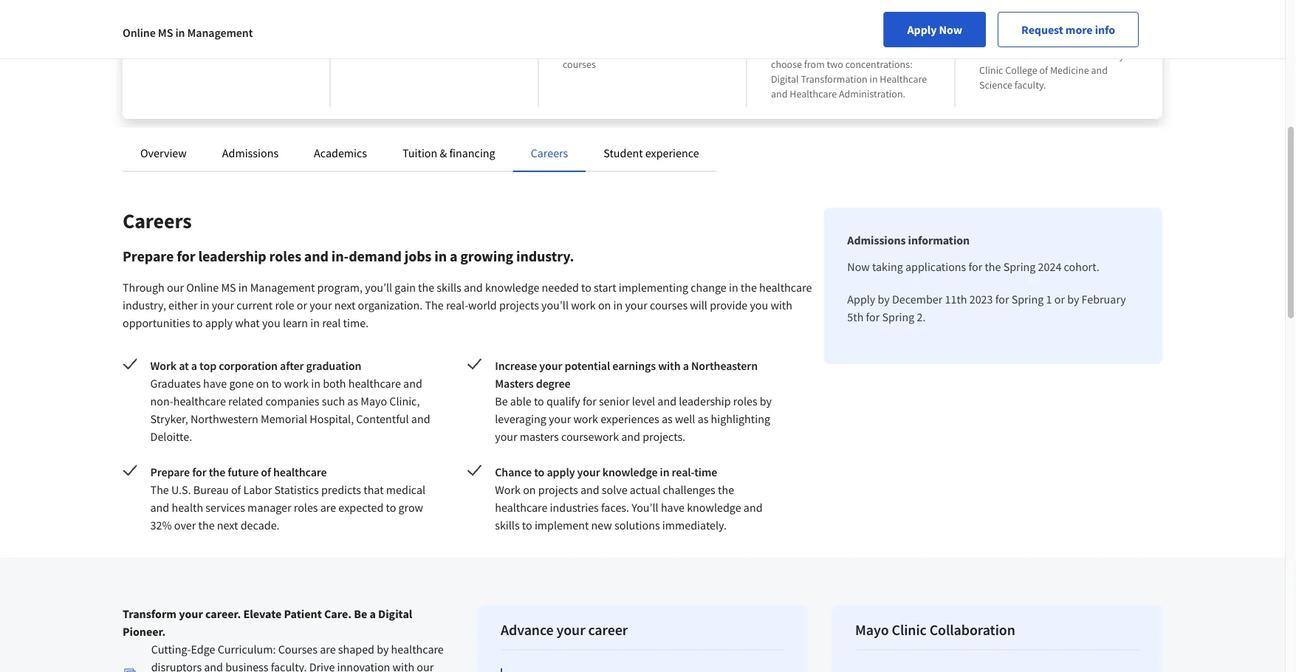 Task type: describe. For each thing, give the bounding box(es) containing it.
online inside through our online ms in management program, you'll gain the skills and knowledge needed to start implementing change in the healthcare industry, either in your current role or your next organization
[[186, 280, 219, 295]]

your up real
[[310, 298, 332, 312]]

time.
[[343, 315, 369, 330]]

projects inside chance to apply your knowledge in real-time work on projects and solve actual challenges the healthcare industries faces. you'll have knowledge and skills to implement new solutions immediately.
[[538, 482, 578, 497]]

organization
[[358, 298, 420, 312]]

as inside work at a top corporation after graduation graduates have gone on to work in both healthcare and non-healthcare related companies such as mayo clinic, stryker, northwestern memorial hospital, contentful and deloitte.
[[347, 394, 358, 408]]

your right 'increase'
[[539, 358, 562, 373]]

advance your career
[[501, 621, 628, 639]]

on inside chance to apply your knowledge in real-time work on projects and solve actual challenges the healthcare industries faces. you'll have knowledge and skills to implement new solutions immediately.
[[523, 482, 536, 497]]

potential
[[565, 358, 610, 373]]

flexibility inside 'the ms in management degree offers true flexibility and the option to choose from two concentrations: digital transformation in healthcare and healthcare administration.'
[[791, 43, 831, 56]]

at
[[179, 358, 189, 373]]

stryker,
[[150, 411, 188, 426]]

decade.
[[241, 518, 280, 533]]

the up provide
[[741, 280, 757, 295]]

qualify
[[547, 394, 580, 408]]

implementing
[[619, 280, 688, 295]]

to right chance
[[534, 465, 545, 479]]

1 horizontal spatial you
[[750, 298, 768, 312]]

coursework
[[561, 429, 619, 444]]

apply inside the real-world projects you'll work on in your courses will provide you with opportunities to apply what you learn in real time.
[[205, 315, 233, 330]]

1 4 from the left
[[635, 28, 640, 41]]

0 vertical spatial courses
[[575, 28, 608, 41]]

apply inside chance to apply your knowledge in real-time work on projects and solve actual challenges the healthcare industries faces. you'll have knowledge and skills to implement new solutions immediately.
[[547, 465, 575, 479]]

total:
[[610, 28, 633, 41]]

management inside through our online ms in management program, you'll gain the skills and knowledge needed to start implementing change in the healthcare industry, either in your current role or your next organization
[[250, 280, 315, 295]]

by inside increase your potential earnings with a northeastern masters degree be able to qualify for senior level and leadership roles by leveraging your work experiences as well as highlighting your masters coursework and projects.
[[760, 394, 772, 408]]

management for the ms in management degree offers true flexibility and the option to choose from two concentrations: digital transformation in healthcare and healthcare administration.
[[815, 28, 872, 41]]

1 vertical spatial courses,
[[625, 43, 661, 56]]

northeastern inside offered by northeastern university's d'amore-mckim school of business
[[193, 28, 250, 41]]

allowing
[[452, 28, 489, 41]]

leveraging
[[495, 411, 546, 426]]

faculty. inside mayo clinic collaboration collaborate and interact with mayo clinic college of medicine and science faculty.
[[1015, 78, 1046, 92]]

prepare for the future of healthcare the u.s. bureau of labor statistics predicts that medical and health services manager roles are expected to grow 32% over the next decade.
[[150, 465, 426, 533]]

admissions for admissions information
[[847, 233, 906, 247]]

the up 2023
[[985, 259, 1001, 274]]

to left implement
[[522, 518, 532, 533]]

february
[[1082, 292, 1126, 307]]

overview link
[[140, 146, 187, 160]]

work inside the real-world projects you'll work on in your courses will provide you with opportunities to apply what you learn in real time.
[[571, 298, 596, 312]]

prepare for prepare for the future of healthcare the u.s. bureau of labor statistics predicts that medical and health services manager roles are expected to grow 32% over the next decade.
[[150, 465, 190, 479]]

health
[[172, 500, 203, 515]]

clinic,
[[389, 394, 420, 408]]

taking
[[872, 259, 903, 274]]

healthcare inside prepare for the future of healthcare the u.s. bureau of labor statistics predicts that medical and health services manager roles are expected to grow 32% over the next decade.
[[273, 465, 327, 479]]

admissions for admissions
[[222, 146, 279, 160]]

roles inside increase your potential earnings with a northeastern masters degree be able to qualify for senior level and leadership roles by leveraging your work experiences as well as highlighting your masters coursework and projects.
[[733, 394, 758, 408]]

work inside work at a top corporation after graduation graduates have gone on to work in both healthcare and non-healthcare related companies such as mayo clinic, stryker, northwestern memorial hospital, contentful and deloitte.
[[150, 358, 177, 373]]

skills inside through our online ms in management program, you'll gain the skills and knowledge needed to start implementing change in the healthcare industry, either in your current role or your next organization
[[437, 280, 461, 295]]

0 horizontal spatial now
[[847, 259, 870, 274]]

0 vertical spatial leadership
[[198, 247, 266, 266]]

control.
[[458, 43, 491, 56]]

masters
[[520, 429, 559, 444]]

tuition & financing
[[403, 146, 495, 160]]

admissions information
[[847, 233, 970, 247]]

grow
[[399, 500, 423, 515]]

0 vertical spatial roles
[[269, 247, 301, 266]]

either
[[168, 298, 198, 312]]

1
[[1046, 292, 1052, 307]]

innovation
[[337, 660, 390, 672]]

increase
[[495, 358, 537, 373]]

1 horizontal spatial as
[[662, 411, 673, 426]]

for right 5th
[[866, 309, 880, 324]]

in left real
[[310, 315, 320, 330]]

services
[[206, 500, 245, 515]]

our
[[167, 280, 184, 295]]

mayo inside work at a top corporation after graduation graduates have gone on to work in both healthcare and non-healthcare related companies such as mayo clinic, stryker, northwestern memorial hospital, contentful and deloitte.
[[361, 394, 387, 408]]

implement
[[535, 518, 589, 533]]

in up provide
[[729, 280, 738, 295]]

tuition & financing link
[[403, 146, 495, 160]]

the up bureau
[[209, 465, 225, 479]]

projects inside the real-world projects you'll work on in your courses will provide you with opportunities to apply what you learn in real time.
[[499, 298, 539, 312]]

gain
[[395, 280, 416, 295]]

patient
[[284, 606, 322, 621]]

in-
[[332, 247, 349, 266]]

medicine
[[1050, 64, 1089, 77]]

challenges
[[663, 482, 716, 497]]

are inside prepare for the future of healthcare the u.s. bureau of labor statistics predicts that medical and health services manager roles are expected to grow 32% over the next decade.
[[320, 500, 336, 515]]

opportunities
[[123, 315, 190, 330]]

mayo clinic collaboration collaborate and interact with mayo clinic college of medicine and science faculty.
[[979, 8, 1130, 92]]

cohort.
[[1064, 259, 1100, 274]]

10 courses total: 4  core courses, 4 concentration courses,  and 2 elective courses
[[563, 28, 722, 71]]

1 vertical spatial courses
[[563, 58, 596, 71]]

roles inside prepare for the future of healthcare the u.s. bureau of labor statistics predicts that medical and health services manager roles are expected to grow 32% over the next decade.
[[294, 500, 318, 515]]

solve
[[602, 482, 628, 497]]

experiences
[[601, 411, 659, 426]]

related
[[228, 394, 263, 408]]

of inside mayo clinic collaboration collaborate and interact with mayo clinic college of medicine and science faculty.
[[1040, 64, 1048, 77]]

2.
[[917, 309, 926, 324]]

the inside chance to apply your knowledge in real-time work on projects and solve actual challenges the healthcare industries faces. you'll have knowledge and skills to implement new solutions immediately.
[[718, 482, 734, 497]]

your inside the real-world projects you'll work on in your courses will provide you with opportunities to apply what you learn in real time.
[[625, 298, 648, 312]]

in up administration.
[[870, 72, 878, 86]]

.
[[420, 298, 425, 312]]

science
[[979, 78, 1013, 92]]

and inside pay-as-you-go tuition, allowing for complete flexibility and control.
[[439, 43, 455, 56]]

1 vertical spatial healthcare
[[790, 87, 837, 100]]

career
[[588, 621, 628, 639]]

elective
[[689, 43, 722, 56]]

the ms in management degree offers true flexibility and the option to choose from two concentrations: digital transformation in healthcare and healthcare administration.
[[771, 28, 930, 100]]

start
[[594, 280, 616, 295]]

2023
[[970, 292, 993, 307]]

concentration
[[563, 43, 623, 56]]

by right 1
[[1067, 292, 1079, 307]]

clinic for mayo clinic collaboration
[[892, 621, 927, 639]]

digital inside 'the ms in management degree offers true flexibility and the option to choose from two concentrations: digital transformation in healthcare and healthcare administration.'
[[771, 72, 799, 86]]

1 horizontal spatial courses,
[[663, 28, 699, 41]]

apply for apply now
[[907, 22, 937, 37]]

experience
[[645, 146, 699, 160]]

industry.
[[516, 247, 574, 266]]

work inside work at a top corporation after graduation graduates have gone on to work in both healthcare and non-healthcare related companies such as mayo clinic, stryker, northwestern memorial hospital, contentful and deloitte.
[[284, 376, 309, 391]]

11th
[[945, 292, 967, 307]]

student experience link
[[604, 146, 699, 160]]

5th
[[847, 309, 864, 324]]

new
[[591, 518, 612, 533]]

by inside offered by northeastern university's d'amore-mckim school of business
[[181, 28, 191, 41]]

deloitte.
[[150, 429, 192, 444]]

core
[[642, 28, 661, 41]]

real
[[322, 315, 341, 330]]

1 vertical spatial careers
[[123, 208, 192, 234]]

1 horizontal spatial knowledge
[[603, 465, 658, 479]]

for right 2023
[[995, 292, 1009, 307]]

the for ms
[[771, 28, 787, 41]]

10
[[563, 28, 573, 41]]

such
[[322, 394, 345, 408]]

your down "leveraging"
[[495, 429, 517, 444]]

you'll inside through our online ms in management program, you'll gain the skills and knowledge needed to start implementing change in the healthcare industry, either in your current role or your next organization
[[365, 280, 392, 295]]

courses inside the real-world projects you'll work on in your courses will provide you with opportunities to apply what you learn in real time.
[[650, 298, 688, 312]]

in up d'amore- at the top of the page
[[175, 25, 185, 40]]

your left career
[[557, 621, 585, 639]]

with inside cutting-edge curriculum: courses are shaped by healthcare disruptors and business faculty. drive innovation with ou
[[393, 660, 414, 672]]

senior
[[599, 394, 630, 408]]

financing
[[449, 146, 495, 160]]

transform
[[123, 606, 177, 621]]

student
[[604, 146, 643, 160]]

careers link
[[531, 146, 568, 160]]

your left current on the top of page
[[212, 298, 234, 312]]

work inside chance to apply your knowledge in real-time work on projects and solve actual challenges the healthcare industries faces. you'll have knowledge and skills to implement new solutions immediately.
[[495, 482, 521, 497]]

you'll inside the real-world projects you'll work on in your courses will provide you with opportunities to apply what you learn in real time.
[[541, 298, 569, 312]]

pioneer.
[[123, 624, 166, 639]]

apply now
[[907, 22, 963, 37]]

industries
[[550, 500, 599, 515]]

for inside increase your potential earnings with a northeastern masters degree be able to qualify for senior level and leadership roles by leveraging your work experiences as well as highlighting your masters coursework and projects.
[[583, 394, 597, 408]]

to inside prepare for the future of healthcare the u.s. bureau of labor statistics predicts that medical and health services manager roles are expected to grow 32% over the next decade.
[[386, 500, 396, 515]]

through
[[123, 280, 165, 295]]

the inside prepare for the future of healthcare the u.s. bureau of labor statistics predicts that medical and health services manager roles are expected to grow 32% over the next decade.
[[150, 482, 169, 497]]

northwestern
[[191, 411, 258, 426]]

request more info
[[1022, 22, 1115, 37]]

the real-world projects you'll work on in your courses will provide you with opportunities to apply what you learn in real time.
[[123, 298, 793, 330]]

a left growing
[[450, 247, 457, 266]]

in right "jobs"
[[434, 247, 447, 266]]

ms inside through our online ms in management program, you'll gain the skills and knowledge needed to start implementing change in the healthcare industry, either in your current role or your next organization
[[221, 280, 236, 295]]

more
[[1066, 22, 1093, 37]]

clinic for mayo clinic collaboration collaborate and interact with mayo clinic college of medicine and science faculty.
[[1016, 8, 1051, 26]]

be inside increase your potential earnings with a northeastern masters degree be able to qualify for senior level and leadership roles by leveraging your work experiences as well as highlighting your masters coursework and projects.
[[495, 394, 508, 408]]

with inside increase your potential earnings with a northeastern masters degree be able to qualify for senior level and leadership roles by leveraging your work experiences as well as highlighting your masters coursework and projects.
[[658, 358, 681, 373]]

1 vertical spatial you
[[262, 315, 280, 330]]

option
[[868, 43, 896, 56]]



Task type: locate. For each thing, give the bounding box(es) containing it.
1 horizontal spatial apply
[[547, 465, 575, 479]]

0 horizontal spatial admissions
[[222, 146, 279, 160]]

2 horizontal spatial knowledge
[[687, 500, 741, 515]]

skills inside chance to apply your knowledge in real-time work on projects and solve actual challenges the healthcare industries faces. you'll have knowledge and skills to implement new solutions immediately.
[[495, 518, 520, 533]]

1 vertical spatial spring
[[1012, 292, 1044, 307]]

0 vertical spatial spring
[[1004, 259, 1036, 274]]

degree inside 'the ms in management degree offers true flexibility and the option to choose from two concentrations: digital transformation in healthcare and healthcare administration.'
[[874, 28, 903, 41]]

projects
[[499, 298, 539, 312], [538, 482, 578, 497]]

to inside the real-world projects you'll work on in your courses will provide you with opportunities to apply what you learn in real time.
[[193, 315, 203, 330]]

1 vertical spatial roles
[[733, 394, 758, 408]]

for inside pay-as-you-go tuition, allowing for complete flexibility and control.
[[491, 28, 503, 41]]

1 vertical spatial degree
[[536, 376, 571, 391]]

1 horizontal spatial next
[[334, 298, 356, 312]]

management inside 'the ms in management degree offers true flexibility and the option to choose from two concentrations: digital transformation in healthcare and healthcare administration.'
[[815, 28, 872, 41]]

medical
[[386, 482, 426, 497]]

now right offers
[[939, 22, 963, 37]]

now left taking
[[847, 259, 870, 274]]

have inside work at a top corporation after graduation graduates have gone on to work in both healthcare and non-healthcare related companies such as mayo clinic, stryker, northwestern memorial hospital, contentful and deloitte.
[[203, 376, 227, 391]]

request more info button
[[998, 12, 1139, 47]]

by up highlighting
[[760, 394, 772, 408]]

1 flexibility from the left
[[397, 43, 437, 56]]

industry,
[[123, 298, 166, 312]]

northeastern up school
[[193, 28, 250, 41]]

1 horizontal spatial the
[[425, 298, 444, 312]]

2 horizontal spatial on
[[598, 298, 611, 312]]

program,
[[317, 280, 363, 295]]

0 horizontal spatial northeastern
[[193, 28, 250, 41]]

digital
[[771, 72, 799, 86], [378, 606, 412, 621]]

mckim
[[186, 43, 216, 56]]

for up "our"
[[177, 247, 195, 266]]

flexibility up 'from'
[[791, 43, 831, 56]]

labor
[[243, 482, 272, 497]]

2 vertical spatial roles
[[294, 500, 318, 515]]

on inside the real-world projects you'll work on in your courses will provide you with opportunities to apply what you learn in real time.
[[598, 298, 611, 312]]

prepare up "through"
[[123, 247, 174, 266]]

0 horizontal spatial knowledge
[[485, 280, 539, 295]]

1 vertical spatial faculty.
[[271, 660, 307, 672]]

the right over
[[198, 518, 215, 533]]

with inside mayo clinic collaboration collaborate and interact with mayo clinic college of medicine and science faculty.
[[1086, 49, 1105, 62]]

1 vertical spatial online
[[186, 280, 219, 295]]

1 horizontal spatial healthcare
[[880, 72, 927, 86]]

the left u.s.
[[150, 482, 169, 497]]

1 vertical spatial real-
[[672, 465, 694, 479]]

be left 'able'
[[495, 394, 508, 408]]

0 vertical spatial are
[[320, 500, 336, 515]]

2 are from the top
[[320, 642, 336, 657]]

0 horizontal spatial real-
[[446, 298, 468, 312]]

1 vertical spatial clinic
[[979, 64, 1003, 77]]

collaborate
[[979, 49, 1030, 62]]

offered by northeastern university's d'amore-mckim school of business
[[146, 28, 302, 56]]

0 vertical spatial projects
[[499, 298, 539, 312]]

1 horizontal spatial clinic
[[979, 64, 1003, 77]]

real- inside the real-world projects you'll work on in your courses will provide you with opportunities to apply what you learn in real time.
[[446, 298, 468, 312]]

world
[[468, 298, 497, 312]]

your inside 'transform your career. elevate patient care. be a digital pioneer.'
[[179, 606, 203, 621]]

0 horizontal spatial online
[[123, 25, 156, 40]]

able
[[510, 394, 532, 408]]

your down 'implementing'
[[625, 298, 648, 312]]

by up "mckim"
[[181, 28, 191, 41]]

as right well
[[698, 411, 709, 426]]

pay-as-you-go tuition, allowing for complete flexibility and control.
[[355, 28, 503, 56]]

and inside prepare for the future of healthcare the u.s. bureau of labor statistics predicts that medical and health services manager roles are expected to grow 32% over the next decade.
[[150, 500, 169, 515]]

courses down 'implementing'
[[650, 298, 688, 312]]

0 horizontal spatial flexibility
[[397, 43, 437, 56]]

0 vertical spatial now
[[939, 22, 963, 37]]

true
[[771, 43, 789, 56]]

by up innovation
[[377, 642, 389, 657]]

and inside 10 courses total: 4  core courses, 4 concentration courses,  and 2 elective courses
[[663, 43, 679, 56]]

1 horizontal spatial leadership
[[679, 394, 731, 408]]

the up .
[[418, 280, 434, 295]]

of down future
[[231, 482, 241, 497]]

or right role
[[297, 298, 307, 312]]

prepare
[[123, 247, 174, 266], [150, 465, 190, 479]]

next
[[334, 298, 356, 312], [217, 518, 238, 533]]

2 4 from the left
[[701, 28, 706, 41]]

highlighting
[[711, 411, 770, 426]]

or right 1
[[1055, 292, 1065, 307]]

courses up concentration
[[575, 28, 608, 41]]

the inside 'the ms in management degree offers true flexibility and the option to choose from two concentrations: digital transformation in healthcare and healthcare administration.'
[[851, 43, 866, 56]]

role
[[275, 298, 294, 312]]

apply by december 11th 2023 for spring 1 or by february 5th for spring 2.
[[847, 292, 1126, 324]]

next inside prepare for the future of healthcare the u.s. bureau of labor statistics predicts that medical and health services manager roles are expected to grow 32% over the next decade.
[[217, 518, 238, 533]]

you'll
[[365, 280, 392, 295], [541, 298, 569, 312]]

online ms in management
[[123, 25, 253, 40]]

0 vertical spatial you'll
[[365, 280, 392, 295]]

1 vertical spatial now
[[847, 259, 870, 274]]

1 vertical spatial the
[[425, 298, 444, 312]]

work down chance
[[495, 482, 521, 497]]

2 vertical spatial spring
[[882, 309, 915, 324]]

complete
[[355, 43, 395, 56]]

1 horizontal spatial on
[[523, 482, 536, 497]]

2 vertical spatial work
[[574, 411, 598, 426]]

0 vertical spatial digital
[[771, 72, 799, 86]]

1 horizontal spatial degree
[[874, 28, 903, 41]]

knowledge up actual
[[603, 465, 658, 479]]

4 up elective
[[701, 28, 706, 41]]

northeastern up highlighting
[[691, 358, 758, 373]]

degree up option
[[874, 28, 903, 41]]

ms up d'amore- at the top of the page
[[158, 25, 173, 40]]

be
[[495, 394, 508, 408], [354, 606, 367, 621]]

courses down concentration
[[563, 58, 596, 71]]

concentrations:
[[846, 58, 913, 71]]

what
[[235, 315, 260, 330]]

go
[[405, 28, 416, 41]]

d'amore-
[[146, 43, 186, 56]]

1 horizontal spatial careers
[[531, 146, 568, 160]]

in inside chance to apply your knowledge in real-time work on projects and solve actual challenges the healthcare industries faces. you'll have knowledge and skills to implement new solutions immediately.
[[660, 465, 670, 479]]

have inside chance to apply your knowledge in real-time work on projects and solve actual challenges the healthcare industries faces. you'll have knowledge and skills to implement new solutions immediately.
[[661, 500, 685, 515]]

0 horizontal spatial clinic
[[892, 621, 927, 639]]

ms inside 'the ms in management degree offers true flexibility and the option to choose from two concentrations: digital transformation in healthcare and healthcare administration.'
[[789, 28, 803, 41]]

change
[[691, 280, 727, 295]]

0 vertical spatial have
[[203, 376, 227, 391]]

0 vertical spatial northeastern
[[193, 28, 250, 41]]

real-
[[446, 298, 468, 312], [672, 465, 694, 479]]

2 horizontal spatial ms
[[789, 28, 803, 41]]

choose
[[771, 58, 802, 71]]

1 vertical spatial you'll
[[541, 298, 569, 312]]

with right innovation
[[393, 660, 414, 672]]

work inside increase your potential earnings with a northeastern masters degree be able to qualify for senior level and leadership roles by leveraging your work experiences as well as highlighting your masters coursework and projects.
[[574, 411, 598, 426]]

you right provide
[[750, 298, 768, 312]]

of right school
[[250, 43, 258, 56]]

0 horizontal spatial courses,
[[625, 43, 661, 56]]

faculty. down courses
[[271, 660, 307, 672]]

1 are from the top
[[320, 500, 336, 515]]

leadership up well
[[679, 394, 731, 408]]

prepare inside prepare for the future of healthcare the u.s. bureau of labor statistics predicts that medical and health services manager roles are expected to grow 32% over the next decade.
[[150, 465, 190, 479]]

the up true
[[771, 28, 787, 41]]

your down qualify
[[549, 411, 571, 426]]

hospital,
[[310, 411, 354, 426]]

by down taking
[[878, 292, 890, 307]]

digital inside 'transform your career. elevate patient care. be a digital pioneer.'
[[378, 606, 412, 621]]

1 horizontal spatial be
[[495, 394, 508, 408]]

1 vertical spatial admissions
[[847, 233, 906, 247]]

0 vertical spatial skills
[[437, 280, 461, 295]]

on right gone
[[256, 376, 269, 391]]

1 horizontal spatial or
[[1055, 292, 1065, 307]]

1 horizontal spatial admissions
[[847, 233, 906, 247]]

courses
[[575, 28, 608, 41], [563, 58, 596, 71], [650, 298, 688, 312]]

predicts
[[321, 482, 361, 497]]

knowledge up world
[[485, 280, 539, 295]]

healthcare inside through our online ms in management program, you'll gain the skills and knowledge needed to start implementing change in the healthcare industry, either in your current role or your next organization
[[759, 280, 812, 295]]

spring
[[1004, 259, 1036, 274], [1012, 292, 1044, 307], [882, 309, 915, 324]]

real- up challenges at the right bottom
[[672, 465, 694, 479]]

ms
[[158, 25, 173, 40], [789, 28, 803, 41], [221, 280, 236, 295]]

top
[[199, 358, 217, 373]]

of
[[250, 43, 258, 56], [1040, 64, 1048, 77], [261, 465, 271, 479], [231, 482, 241, 497]]

0 vertical spatial courses,
[[663, 28, 699, 41]]

healthcare inside cutting-edge curriculum: courses are shaped by healthcare disruptors and business faculty. drive innovation with ou
[[391, 642, 444, 657]]

work up companies at the bottom of the page
[[284, 376, 309, 391]]

or
[[1055, 292, 1065, 307], [297, 298, 307, 312]]

0 vertical spatial careers
[[531, 146, 568, 160]]

roles down statistics
[[294, 500, 318, 515]]

to inside work at a top corporation after graduation graduates have gone on to work in both healthcare and non-healthcare related companies such as mayo clinic, stryker, northwestern memorial hospital, contentful and deloitte.
[[271, 376, 282, 391]]

real- inside chance to apply your knowledge in real-time work on projects and solve actual challenges the healthcare industries faces. you'll have knowledge and skills to implement new solutions immediately.
[[672, 465, 694, 479]]

be right care.
[[354, 606, 367, 621]]

admissions
[[222, 146, 279, 160], [847, 233, 906, 247]]

0 horizontal spatial careers
[[123, 208, 192, 234]]

next inside through our online ms in management program, you'll gain the skills and knowledge needed to start implementing change in the healthcare industry, either in your current role or your next organization
[[334, 298, 356, 312]]

1 horizontal spatial online
[[186, 280, 219, 295]]

with right earnings
[[658, 358, 681, 373]]

degree up qualify
[[536, 376, 571, 391]]

to inside through our online ms in management program, you'll gain the skills and knowledge needed to start implementing change in the healthcare industry, either in your current role or your next organization
[[581, 280, 592, 295]]

of up labor
[[261, 465, 271, 479]]

in inside work at a top corporation after graduation graduates have gone on to work in both healthcare and non-healthcare related companies such as mayo clinic, stryker, northwestern memorial hospital, contentful and deloitte.
[[311, 376, 321, 391]]

for right allowing
[[491, 28, 503, 41]]

your inside chance to apply your knowledge in real-time work on projects and solve actual challenges the healthcare industries faces. you'll have knowledge and skills to implement new solutions immediately.
[[577, 465, 600, 479]]

the inside the real-world projects you'll work on in your courses will provide you with opportunities to apply what you learn in real time.
[[425, 298, 444, 312]]

apply inside apply by december 11th 2023 for spring 1 or by february 5th for spring 2.
[[847, 292, 876, 307]]

the
[[771, 28, 787, 41], [425, 298, 444, 312], [150, 482, 169, 497]]

0 vertical spatial next
[[334, 298, 356, 312]]

1 vertical spatial prepare
[[150, 465, 190, 479]]

faculty. inside cutting-edge curriculum: courses are shaped by healthcare disruptors and business faculty. drive innovation with ou
[[271, 660, 307, 672]]

as
[[347, 394, 358, 408], [662, 411, 673, 426], [698, 411, 709, 426]]

projects right world
[[499, 298, 539, 312]]

with down info
[[1086, 49, 1105, 62]]

spring left 2.
[[882, 309, 915, 324]]

ms for the
[[789, 28, 803, 41]]

0 vertical spatial the
[[771, 28, 787, 41]]

degree inside increase your potential earnings with a northeastern masters degree be able to qualify for senior level and leadership roles by leveraging your work experiences as well as highlighting your masters coursework and projects.
[[536, 376, 571, 391]]

courses
[[278, 642, 318, 657]]

work left at
[[150, 358, 177, 373]]

on inside work at a top corporation after graduation graduates have gone on to work in both healthcare and non-healthcare related companies such as mayo clinic, stryker, northwestern memorial hospital, contentful and deloitte.
[[256, 376, 269, 391]]

faces.
[[601, 500, 629, 515]]

2 horizontal spatial as
[[698, 411, 709, 426]]

your down coursework
[[577, 465, 600, 479]]

0 horizontal spatial the
[[150, 482, 169, 497]]

0 horizontal spatial as
[[347, 394, 358, 408]]

now inside apply now button
[[939, 22, 963, 37]]

1 vertical spatial on
[[256, 376, 269, 391]]

companies
[[266, 394, 319, 408]]

knowledge inside through our online ms in management program, you'll gain the skills and knowledge needed to start implementing change in the healthcare industry, either in your current role or your next organization
[[485, 280, 539, 295]]

the inside 'the ms in management degree offers true flexibility and the option to choose from two concentrations: digital transformation in healthcare and healthcare administration.'
[[771, 28, 787, 41]]

1 horizontal spatial ms
[[221, 280, 236, 295]]

0 horizontal spatial you
[[262, 315, 280, 330]]

collaboration for mayo clinic collaboration collaborate and interact with mayo clinic college of medicine and science faculty.
[[979, 28, 1065, 47]]

2 vertical spatial on
[[523, 482, 536, 497]]

1 horizontal spatial skills
[[495, 518, 520, 533]]

0 horizontal spatial on
[[256, 376, 269, 391]]

healthcare down transformation
[[790, 87, 837, 100]]

1 vertical spatial collaboration
[[930, 621, 1015, 639]]

2 flexibility from the left
[[791, 43, 831, 56]]

you'll down needed
[[541, 298, 569, 312]]

northeastern inside increase your potential earnings with a northeastern masters degree be able to qualify for senior level and leadership roles by leveraging your work experiences as well as highlighting your masters coursework and projects.
[[691, 358, 758, 373]]

university's
[[252, 28, 302, 41]]

a inside 'transform your career. elevate patient care. be a digital pioneer.'
[[370, 606, 376, 621]]

careers up "through"
[[123, 208, 192, 234]]

projects up industries
[[538, 482, 578, 497]]

roles up highlighting
[[733, 394, 758, 408]]

collaboration for mayo clinic collaboration
[[930, 621, 1015, 639]]

collaboration inside mayo clinic collaboration collaborate and interact with mayo clinic college of medicine and science faculty.
[[979, 28, 1065, 47]]

0 vertical spatial collaboration
[[979, 28, 1065, 47]]

2
[[682, 43, 687, 56]]

in up 'from'
[[805, 28, 813, 41]]

0 vertical spatial real-
[[446, 298, 468, 312]]

32%
[[150, 518, 172, 533]]

next down services
[[217, 518, 238, 533]]

skills
[[437, 280, 461, 295], [495, 518, 520, 533]]

real- right .
[[446, 298, 468, 312]]

0 horizontal spatial faculty.
[[271, 660, 307, 672]]

bureau
[[193, 482, 229, 497]]

online
[[123, 25, 156, 40], [186, 280, 219, 295]]

on down chance
[[523, 482, 536, 497]]

be inside 'transform your career. elevate patient care. be a digital pioneer.'
[[354, 606, 367, 621]]

0 horizontal spatial apply
[[205, 315, 233, 330]]

and inside cutting-edge curriculum: courses are shaped by healthcare disruptors and business faculty. drive innovation with ou
[[204, 660, 223, 672]]

offers
[[905, 28, 930, 41]]

administration.
[[839, 87, 906, 100]]

digital down the choose
[[771, 72, 799, 86]]

in up current on the top of page
[[238, 280, 248, 295]]

information
[[908, 233, 970, 247]]

2 horizontal spatial clinic
[[1016, 8, 1051, 26]]

the right organization at left top
[[425, 298, 444, 312]]

to right option
[[898, 43, 907, 56]]

0 horizontal spatial healthcare
[[790, 87, 837, 100]]

apply up 5th
[[847, 292, 876, 307]]

1 horizontal spatial 4
[[701, 28, 706, 41]]

flexibility
[[397, 43, 437, 56], [791, 43, 831, 56]]

0 horizontal spatial degree
[[536, 376, 571, 391]]

0 vertical spatial healthcare
[[880, 72, 927, 86]]

a
[[450, 247, 457, 266], [191, 358, 197, 373], [683, 358, 689, 373], [370, 606, 376, 621]]

immediately.
[[662, 518, 727, 533]]

0 vertical spatial be
[[495, 394, 508, 408]]

apply left what
[[205, 315, 233, 330]]

0 vertical spatial knowledge
[[485, 280, 539, 295]]

roles up role
[[269, 247, 301, 266]]

current
[[237, 298, 273, 312]]

on down start
[[598, 298, 611, 312]]

or inside through our online ms in management program, you'll gain the skills and knowledge needed to start implementing change in the healthcare industry, either in your current role or your next organization
[[297, 298, 307, 312]]

or inside apply by december 11th 2023 for spring 1 or by february 5th for spring 2.
[[1055, 292, 1065, 307]]

1 vertical spatial knowledge
[[603, 465, 658, 479]]

work at a top corporation after graduation graduates have gone on to work in both healthcare and non-healthcare related companies such as mayo clinic, stryker, northwestern memorial hospital, contentful and deloitte.
[[150, 358, 430, 444]]

to inside increase your potential earnings with a northeastern masters degree be able to qualify for senior level and leadership roles by leveraging your work experiences as well as highlighting your masters coursework and projects.
[[534, 394, 544, 408]]

1 horizontal spatial have
[[661, 500, 685, 515]]

future
[[228, 465, 259, 479]]

advance
[[501, 621, 554, 639]]

leadership up current on the top of page
[[198, 247, 266, 266]]

in down start
[[613, 298, 623, 312]]

ms for online
[[158, 25, 173, 40]]

cutting-
[[151, 642, 191, 657]]

memorial
[[261, 411, 307, 426]]

for up 2023
[[969, 259, 983, 274]]

business
[[225, 660, 268, 672]]

pay-
[[355, 28, 373, 41]]

level
[[632, 394, 655, 408]]

of inside offered by northeastern university's d'amore-mckim school of business
[[250, 43, 258, 56]]

for up bureau
[[192, 465, 206, 479]]

flexibility inside pay-as-you-go tuition, allowing for complete flexibility and control.
[[397, 43, 437, 56]]

next down "program,"
[[334, 298, 356, 312]]

demand
[[349, 247, 402, 266]]

contentful
[[356, 411, 409, 426]]

work up coursework
[[574, 411, 598, 426]]

by inside cutting-edge curriculum: courses are shaped by healthcare disruptors and business faculty. drive innovation with ou
[[377, 642, 389, 657]]

a inside work at a top corporation after graduation graduates have gone on to work in both healthcare and non-healthcare related companies such as mayo clinic, stryker, northwestern memorial hospital, contentful and deloitte.
[[191, 358, 197, 373]]

projects.
[[643, 429, 686, 444]]

work down start
[[571, 298, 596, 312]]

online up d'amore- at the top of the page
[[123, 25, 156, 40]]

in up actual
[[660, 465, 670, 479]]

apply up 'concentrations:'
[[907, 22, 937, 37]]

in right either
[[200, 298, 209, 312]]

to inside 'the ms in management degree offers true flexibility and the option to choose from two concentrations: digital transformation in healthcare and healthcare administration.'
[[898, 43, 907, 56]]

prepare up u.s.
[[150, 465, 190, 479]]

2 vertical spatial knowledge
[[687, 500, 741, 515]]

1 horizontal spatial faculty.
[[1015, 78, 1046, 92]]

career.
[[205, 606, 241, 621]]

0 horizontal spatial skills
[[437, 280, 461, 295]]

ms up what
[[221, 280, 236, 295]]

0 horizontal spatial be
[[354, 606, 367, 621]]

for inside prepare for the future of healthcare the u.s. bureau of labor statistics predicts that medical and health services manager roles are expected to grow 32% over the next decade.
[[192, 465, 206, 479]]

1 vertical spatial northeastern
[[691, 358, 758, 373]]

knowledge
[[485, 280, 539, 295], [603, 465, 658, 479], [687, 500, 741, 515]]

a inside increase your potential earnings with a northeastern masters degree be able to qualify for senior level and leadership roles by leveraging your work experiences as well as highlighting your masters coursework and projects.
[[683, 358, 689, 373]]

prepare for prepare for leadership roles and in-demand jobs in a growing industry.
[[123, 247, 174, 266]]

healthcare inside chance to apply your knowledge in real-time work on projects and solve actual challenges the healthcare industries faces. you'll have knowledge and skills to implement new solutions immediately.
[[495, 500, 548, 515]]

learn
[[283, 315, 308, 330]]

in left both at the left bottom of the page
[[311, 376, 321, 391]]

courses, up 2
[[663, 28, 699, 41]]

for left senior
[[583, 394, 597, 408]]

a right care.
[[370, 606, 376, 621]]

1 vertical spatial next
[[217, 518, 238, 533]]

are inside cutting-edge curriculum: courses are shaped by healthcare disruptors and business faculty. drive innovation with ou
[[320, 642, 336, 657]]

apply inside button
[[907, 22, 937, 37]]

academics link
[[314, 146, 367, 160]]

elevate
[[243, 606, 282, 621]]

ms up the choose
[[789, 28, 803, 41]]

and inside through our online ms in management program, you'll gain the skills and knowledge needed to start implementing change in the healthcare industry, either in your current role or your next organization
[[464, 280, 483, 295]]

&
[[440, 146, 447, 160]]

applications
[[906, 259, 966, 274]]

1 horizontal spatial flexibility
[[791, 43, 831, 56]]

the for real-
[[425, 298, 444, 312]]

management for online ms in management
[[187, 25, 253, 40]]

1 horizontal spatial digital
[[771, 72, 799, 86]]

1 horizontal spatial northeastern
[[691, 358, 758, 373]]

1 vertical spatial work
[[284, 376, 309, 391]]

as-
[[373, 28, 386, 41]]

you'll
[[632, 500, 659, 515]]

with inside the real-world projects you'll work on in your courses will provide you with opportunities to apply what you learn in real time.
[[771, 298, 793, 312]]

apply for apply by december 11th 2023 for spring 1 or by february 5th for spring 2.
[[847, 292, 876, 307]]

2 vertical spatial the
[[150, 482, 169, 497]]

are down predicts
[[320, 500, 336, 515]]

0 horizontal spatial 4
[[635, 28, 640, 41]]

1 horizontal spatial you'll
[[541, 298, 569, 312]]

by
[[181, 28, 191, 41], [878, 292, 890, 307], [1067, 292, 1079, 307], [760, 394, 772, 408], [377, 642, 389, 657]]

0 horizontal spatial you'll
[[365, 280, 392, 295]]

as left well
[[662, 411, 673, 426]]

leadership inside increase your potential earnings with a northeastern masters degree be able to qualify for senior level and leadership roles by leveraging your work experiences as well as highlighting your masters coursework and projects.
[[679, 394, 731, 408]]

management up school
[[187, 25, 253, 40]]

are
[[320, 500, 336, 515], [320, 642, 336, 657]]



Task type: vqa. For each thing, say whether or not it's contained in the screenshot.


